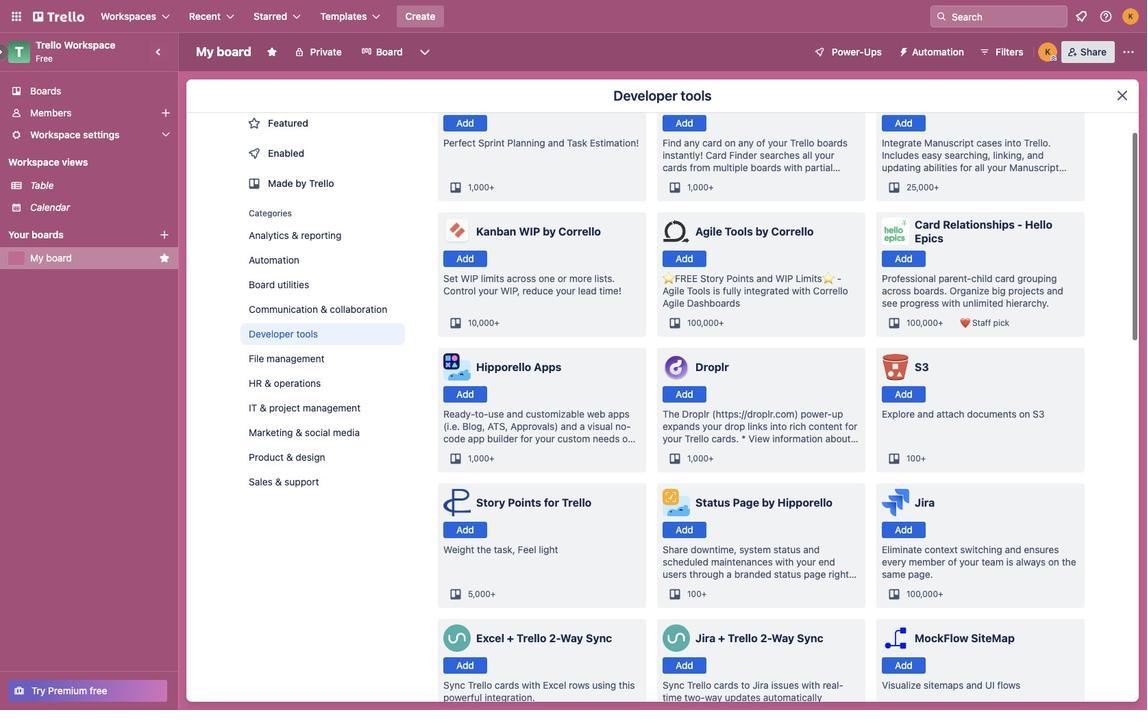Task type: locate. For each thing, give the bounding box(es) containing it.
1 horizontal spatial the
[[1062, 557, 1077, 568]]

app
[[468, 433, 485, 445]]

templates button
[[312, 5, 389, 27]]

on down ensures
[[1049, 557, 1060, 568]]

1 vertical spatial boards
[[751, 162, 782, 173]]

any up instantly!
[[685, 137, 700, 149]]

1 way from the left
[[561, 633, 583, 645]]

& for product
[[286, 452, 293, 463]]

0 horizontal spatial a
[[580, 421, 585, 433]]

free
[[90, 686, 107, 697]]

points up the feel
[[508, 497, 542, 509]]

story up weight the task, feel light
[[476, 497, 506, 509]]

0 vertical spatial share
[[1081, 46, 1107, 58]]

0 horizontal spatial tools
[[687, 285, 711, 297]]

all inside find any card on any of your trello boards instantly! card finder searches all your cards from multiple boards with partial keyword matches.
[[803, 149, 813, 161]]

for
[[961, 162, 973, 173], [521, 433, 533, 445], [544, 497, 559, 509]]

my board inside text field
[[196, 45, 251, 59]]

2 way from the left
[[772, 633, 795, 645]]

and up always in the bottom of the page
[[1005, 544, 1022, 556]]

workspace inside popup button
[[30, 129, 81, 141]]

wip inside set wip limits across one or more lists. control your wip, reduce your lead time!
[[461, 273, 479, 285]]

by for kanban
[[543, 226, 556, 238]]

1 horizontal spatial my board
[[196, 45, 251, 59]]

made
[[268, 178, 293, 189]]

status right system
[[774, 544, 801, 556]]

0 vertical spatial excel
[[476, 633, 505, 645]]

100,000 for agile tools by corrello
[[688, 318, 719, 328]]

2 vertical spatial jira
[[753, 680, 769, 692]]

2 2- from the left
[[761, 633, 772, 645]]

tools up the dashboards at top right
[[687, 285, 711, 297]]

add button for card relationships - hello epics
[[882, 251, 926, 267]]

0 horizontal spatial trello.
[[686, 581, 713, 593]]

board inside text field
[[217, 45, 251, 59]]

builder
[[487, 433, 518, 445]]

custom
[[558, 433, 590, 445]]

maintenances
[[711, 557, 773, 568]]

board down your boards with 1 items element
[[46, 252, 72, 264]]

from inside find any card on any of your trello boards instantly! card finder searches all your cards from multiple boards with partial keyword matches.
[[690, 162, 711, 173]]

add button for status page by hipporello
[[663, 522, 707, 539]]

enabled link
[[241, 140, 405, 167]]

wip
[[519, 226, 541, 238], [461, 273, 479, 285], [776, 273, 794, 285]]

automation inside button
[[913, 46, 965, 58]]

parent-
[[939, 273, 972, 285]]

1 horizontal spatial board
[[217, 45, 251, 59]]

management inside it & project management link
[[303, 402, 361, 414]]

any up finder
[[739, 137, 754, 149]]

100 + down explore at the bottom right of page
[[907, 454, 926, 464]]

0 horizontal spatial excel
[[476, 633, 505, 645]]

1 horizontal spatial developer tools
[[614, 88, 712, 104]]

add for excel + trello 2-way sync
[[457, 660, 474, 672]]

0 horizontal spatial cards
[[495, 680, 520, 692]]

board left star or unstar board icon
[[217, 45, 251, 59]]

5,000 +
[[468, 590, 496, 600]]

scheduled
[[663, 557, 709, 568]]

1 horizontal spatial of
[[948, 557, 957, 568]]

2-
[[549, 633, 561, 645], [761, 633, 772, 645]]

1 vertical spatial board
[[46, 252, 72, 264]]

kendallparks02 (kendallparks02) image
[[1123, 8, 1139, 25], [1039, 43, 1058, 62]]

by
[[296, 178, 307, 189], [543, 226, 556, 238], [756, 226, 769, 238], [762, 497, 775, 509]]

and down grouping
[[1047, 285, 1064, 297]]

customizable
[[526, 409, 585, 420]]

all up partial on the top of the page
[[803, 149, 813, 161]]

add board image
[[159, 230, 170, 241]]

2 horizontal spatial boards
[[817, 137, 848, 149]]

trello. inside the integrate manuscript cases into trello. includes easy searching, linking, and updating abilities for all your manuscript cases!
[[1025, 137, 1052, 149]]

on
[[725, 137, 736, 149], [1020, 409, 1031, 420], [623, 433, 634, 445], [1049, 557, 1060, 568]]

searches
[[760, 149, 800, 161]]

1 vertical spatial card
[[915, 219, 941, 231]]

excel down 5,000 +
[[476, 633, 505, 645]]

1 vertical spatial my board
[[30, 252, 72, 264]]

100,000 down the dashboards at top right
[[688, 318, 719, 328]]

1 vertical spatial is
[[1007, 557, 1014, 568]]

your inside share downtime, system status and scheduled maintenances with your end users through a branded status page right from trello.
[[797, 557, 816, 568]]

boards down calendar
[[32, 229, 64, 241]]

add button for droplr
[[663, 387, 707, 403]]

1 vertical spatial 100 +
[[688, 590, 707, 600]]

hr & operations link
[[241, 373, 405, 395]]

1 vertical spatial hipporello
[[778, 497, 833, 509]]

share inside share downtime, system status and scheduled maintenances with your end users through a branded status page right from trello.
[[663, 544, 689, 556]]

trello down the enabled link on the left
[[309, 178, 334, 189]]

0 vertical spatial automation
[[913, 46, 965, 58]]

sync trello cards to jira issues with real- time two-way updates automatically
[[663, 680, 844, 704]]

workspace for views
[[8, 156, 59, 168]]

0 vertical spatial a
[[580, 421, 585, 433]]

workspace inside 'trello workspace free'
[[64, 39, 115, 51]]

my down recent
[[196, 45, 214, 59]]

for down approvals)
[[521, 433, 533, 445]]

& for marketing
[[296, 427, 302, 439]]

1 horizontal spatial jira
[[753, 680, 769, 692]]

organize
[[950, 285, 990, 297]]

trello inside the sync trello cards with excel rows using this powerful integration.
[[468, 680, 492, 692]]

add for story points for trello
[[457, 524, 474, 536]]

hierarchy.
[[1007, 298, 1050, 309]]

sync up "time"
[[663, 680, 685, 692]]

wip up control
[[461, 273, 479, 285]]

+ down limits
[[495, 318, 500, 328]]

manuscript down linking, at the top
[[1010, 162, 1060, 173]]

page
[[804, 569, 826, 581]]

& right hr
[[265, 378, 271, 389]]

kendallparks02 (kendallparks02) image right the filters
[[1039, 43, 1058, 62]]

share inside share button
[[1081, 46, 1107, 58]]

1 vertical spatial of
[[948, 557, 957, 568]]

jira up way at bottom right
[[696, 633, 716, 645]]

is up the dashboards at top right
[[713, 285, 721, 297]]

1 horizontal spatial is
[[1007, 557, 1014, 568]]

power-
[[832, 46, 864, 58]]

visualize
[[882, 680, 922, 692]]

jira
[[915, 497, 935, 509], [696, 633, 716, 645], [753, 680, 769, 692]]

it
[[249, 402, 257, 414]]

all for for
[[975, 162, 985, 173]]

add button up weight
[[444, 522, 487, 539]]

0 horizontal spatial automation
[[249, 254, 300, 266]]

of inside eliminate context switching and ensures every member of your team is always on the same page.
[[948, 557, 957, 568]]

all
[[803, 149, 813, 161], [975, 162, 985, 173]]

❤️ staff pick
[[960, 318, 1010, 328]]

hipporello left apps
[[476, 361, 532, 374]]

add button for hipporello apps
[[444, 387, 487, 403]]

with inside share downtime, system status and scheduled maintenances with your end users through a branded status page right from trello.
[[776, 557, 794, 568]]

0 vertical spatial card
[[706, 149, 727, 161]]

1 2- from the left
[[549, 633, 561, 645]]

context
[[925, 544, 958, 556]]

add for jira + trello 2-way sync
[[676, 660, 694, 672]]

story inside ⭐free story points and wip limits⭐ - agile tools is fully integrated with corrello agile dashboards
[[701, 273, 724, 285]]

try
[[32, 686, 46, 697]]

1 horizontal spatial all
[[975, 162, 985, 173]]

add button for jira + trello 2-way sync
[[663, 658, 707, 675]]

all inside the integrate manuscript cases into trello. includes easy searching, linking, and updating abilities for all your manuscript cases!
[[975, 162, 985, 173]]

1,000 + down sprint
[[468, 182, 495, 193]]

card inside card relationships - hello epics
[[915, 219, 941, 231]]

corrello for agile tools by corrello
[[772, 226, 814, 238]]

board inside board utilities link
[[249, 279, 275, 291]]

jira up context
[[915, 497, 935, 509]]

trello down code
[[444, 446, 468, 457]]

all down searching,
[[975, 162, 985, 173]]

1 horizontal spatial story
[[701, 273, 724, 285]]

add button up "ready-"
[[444, 387, 487, 403]]

eliminate context switching and ensures every member of your team is always on the same page.
[[882, 544, 1077, 581]]

trello inside sync trello cards to jira issues with real- time two-way updates automatically
[[687, 680, 712, 692]]

1 vertical spatial workspace
[[30, 129, 81, 141]]

0 horizontal spatial for
[[521, 433, 533, 445]]

1 vertical spatial across
[[882, 285, 912, 297]]

100,000 + down progress
[[907, 318, 944, 328]]

trello down custom at the bottom of the page
[[562, 497, 592, 509]]

1 vertical spatial for
[[521, 433, 533, 445]]

1 vertical spatial share
[[663, 544, 689, 556]]

1 vertical spatial manuscript
[[1010, 162, 1060, 173]]

way up issues
[[772, 633, 795, 645]]

1 horizontal spatial way
[[772, 633, 795, 645]]

with inside sync trello cards to jira issues with real- time two-way updates automatically
[[802, 680, 821, 692]]

0 horizontal spatial across
[[507, 273, 536, 285]]

sales & support link
[[241, 472, 405, 494]]

1 vertical spatial a
[[727, 569, 732, 581]]

your down or
[[556, 285, 576, 297]]

100 for s3
[[907, 454, 921, 464]]

1 horizontal spatial a
[[727, 569, 732, 581]]

0 vertical spatial all
[[803, 149, 813, 161]]

a up custom at the bottom of the page
[[580, 421, 585, 433]]

0 vertical spatial board
[[217, 45, 251, 59]]

100,000
[[688, 318, 719, 328], [907, 318, 939, 328], [907, 590, 939, 600]]

+ down abilities
[[935, 182, 940, 193]]

with down searches
[[784, 162, 803, 173]]

into
[[1005, 137, 1022, 149]]

from inside share downtime, system status and scheduled maintenances with your end users through a branded status page right from trello.
[[663, 581, 684, 593]]

add button for mockflow sitemap
[[882, 658, 926, 675]]

0 horizontal spatial jira
[[696, 633, 716, 645]]

- inside ⭐free story points and wip limits⭐ - agile tools is fully integrated with corrello agile dashboards
[[838, 273, 842, 285]]

0 vertical spatial tools
[[681, 88, 712, 104]]

⭐free
[[663, 273, 698, 285]]

matches.
[[703, 174, 743, 186]]

story up fully
[[701, 273, 724, 285]]

trello up searches
[[791, 137, 815, 149]]

your up searches
[[768, 137, 788, 149]]

0 vertical spatial the
[[477, 544, 492, 556]]

1 vertical spatial tools
[[296, 328, 318, 340]]

by up one
[[543, 226, 556, 238]]

time
[[663, 692, 682, 704]]

instantly!
[[663, 149, 703, 161]]

1 horizontal spatial manuscript
[[1010, 162, 1060, 173]]

task,
[[494, 544, 515, 556]]

power-ups
[[832, 46, 882, 58]]

- right the limits⭐
[[838, 273, 842, 285]]

0 horizontal spatial share
[[663, 544, 689, 556]]

limits⭐
[[796, 273, 835, 285]]

0 vertical spatial board
[[376, 46, 403, 58]]

developer tools up the find
[[614, 88, 712, 104]]

1 horizontal spatial board
[[376, 46, 403, 58]]

1 vertical spatial excel
[[543, 680, 567, 692]]

cards up the keyword
[[663, 162, 688, 173]]

1 vertical spatial card
[[996, 273, 1015, 285]]

1 horizontal spatial card
[[915, 219, 941, 231]]

0 vertical spatial story
[[701, 273, 724, 285]]

starred
[[254, 10, 287, 22]]

add button up 'visualize'
[[882, 658, 926, 675]]

& for hr
[[265, 378, 271, 389]]

ready-
[[444, 409, 475, 420]]

trello. inside share downtime, system status and scheduled maintenances with your end users through a branded status page right from trello.
[[686, 581, 713, 593]]

25,000 +
[[907, 182, 940, 193]]

board inside board link
[[376, 46, 403, 58]]

on up finder
[[725, 137, 736, 149]]

add button up the find
[[663, 115, 707, 132]]

1 vertical spatial developer
[[249, 328, 294, 340]]

your inside the integrate manuscript cases into trello. includes easy searching, linking, and updating abilities for all your manuscript cases!
[[988, 162, 1007, 173]]

1 horizontal spatial automation
[[913, 46, 965, 58]]

tools
[[681, 88, 712, 104], [296, 328, 318, 340]]

trello up the sync trello cards with excel rows using this powerful integration.
[[517, 633, 547, 645]]

card
[[706, 149, 727, 161], [915, 219, 941, 231]]

0 horizontal spatial from
[[663, 581, 684, 593]]

1 horizontal spatial -
[[1018, 219, 1023, 231]]

0 vertical spatial across
[[507, 273, 536, 285]]

card up big
[[996, 273, 1015, 285]]

developer tools inside developer tools link
[[249, 328, 318, 340]]

add for s3
[[895, 389, 913, 400]]

0 vertical spatial of
[[757, 137, 766, 149]]

visual
[[588, 421, 613, 433]]

across inside set wip limits across one or more lists. control your wip, reduce your lead time!
[[507, 273, 536, 285]]

time!
[[600, 285, 622, 297]]

0 horizontal spatial my board
[[30, 252, 72, 264]]

by right page
[[762, 497, 775, 509]]

utilities
[[278, 279, 309, 291]]

any
[[685, 137, 700, 149], [739, 137, 754, 149]]

cards inside the sync trello cards with excel rows using this powerful integration.
[[495, 680, 520, 692]]

add button for jira
[[882, 522, 926, 539]]

0 horizontal spatial all
[[803, 149, 813, 161]]

- left hello
[[1018, 219, 1023, 231]]

primary element
[[0, 0, 1148, 33]]

t
[[15, 44, 23, 60]]

add button for kanban wip by corrello
[[444, 251, 487, 267]]

of up finder
[[757, 137, 766, 149]]

and right use
[[507, 409, 523, 420]]

+ up way at bottom right
[[719, 633, 726, 645]]

story
[[701, 273, 724, 285], [476, 497, 506, 509]]

automation button
[[893, 41, 973, 63]]

switch to… image
[[10, 10, 23, 23]]

add button up set
[[444, 251, 487, 267]]

0 horizontal spatial card
[[703, 137, 722, 149]]

1 horizontal spatial 2-
[[761, 633, 772, 645]]

1 horizontal spatial across
[[882, 285, 912, 297]]

ats,
[[488, 421, 508, 433]]

0 vertical spatial jira
[[915, 497, 935, 509]]

1 any from the left
[[685, 137, 700, 149]]

sm image
[[893, 41, 913, 60]]

management inside 'file management' link
[[267, 353, 325, 365]]

0 horizontal spatial -
[[838, 273, 842, 285]]

add button up perfect at the top left
[[444, 115, 487, 132]]

1 vertical spatial from
[[663, 581, 684, 593]]

automation
[[913, 46, 965, 58], [249, 254, 300, 266]]

automation down search image
[[913, 46, 965, 58]]

explore
[[882, 409, 915, 420]]

1 vertical spatial developer tools
[[249, 328, 318, 340]]

workspace for settings
[[30, 129, 81, 141]]

1 vertical spatial points
[[508, 497, 542, 509]]

add button for excel + trello 2-way sync
[[444, 658, 487, 675]]

0 horizontal spatial manuscript
[[925, 137, 974, 149]]

team
[[982, 557, 1004, 568]]

my board down your boards
[[30, 252, 72, 264]]

excel + trello 2-way sync
[[476, 633, 612, 645]]

add for kanban wip by corrello
[[457, 253, 474, 265]]

share left the show menu icon
[[1081, 46, 1107, 58]]

1 horizontal spatial my
[[196, 45, 214, 59]]

is inside ⭐free story points and wip limits⭐ - agile tools is fully integrated with corrello agile dashboards
[[713, 285, 721, 297]]

to-
[[475, 409, 489, 420]]

cards inside sync trello cards to jira issues with real- time two-way updates automatically
[[714, 680, 739, 692]]

& right analytics
[[292, 230, 299, 241]]

with inside find any card on any of your trello boards instantly! card finder searches all your cards from multiple boards with partial keyword matches.
[[784, 162, 803, 173]]

starred icon image
[[159, 253, 170, 264]]

100 + for status page by hipporello
[[688, 590, 707, 600]]

for inside ready-to-use and customizable web apps (i.e. blog, ats, approvals) and a visual no- code app builder for your custom needs on trello
[[521, 433, 533, 445]]

workspace settings button
[[0, 124, 178, 146]]

1 vertical spatial automation
[[249, 254, 300, 266]]

support
[[285, 476, 319, 488]]

developer tools
[[614, 88, 712, 104], [249, 328, 318, 340]]

board for board utilities
[[249, 279, 275, 291]]

your up partial on the top of the page
[[815, 149, 835, 161]]

1 horizontal spatial wip
[[519, 226, 541, 238]]

a down maintenances
[[727, 569, 732, 581]]

0 notifications image
[[1074, 8, 1090, 25]]

corrello up the more
[[559, 226, 601, 238]]

1 horizontal spatial excel
[[543, 680, 567, 692]]

wip for limits
[[461, 273, 479, 285]]

0 vertical spatial from
[[690, 162, 711, 173]]

of down context
[[948, 557, 957, 568]]

with down organize
[[942, 298, 961, 309]]

1 vertical spatial -
[[838, 273, 842, 285]]

the inside eliminate context switching and ensures every member of your team is always on the same page.
[[1062, 557, 1077, 568]]

status
[[696, 497, 731, 509]]

jira for jira
[[915, 497, 935, 509]]

0 vertical spatial is
[[713, 285, 721, 297]]

& for communication
[[321, 304, 327, 315]]

add button up the professional
[[882, 251, 926, 267]]

1 horizontal spatial cards
[[663, 162, 688, 173]]

0 horizontal spatial 100 +
[[688, 590, 707, 600]]

end
[[819, 557, 836, 568]]

card inside find any card on any of your trello boards instantly! card finder searches all your cards from multiple boards with partial keyword matches.
[[703, 137, 722, 149]]

a inside share downtime, system status and scheduled maintenances with your end users through a branded status page right from trello.
[[727, 569, 732, 581]]

and up integrated
[[757, 273, 773, 285]]

with inside ⭐free story points and wip limits⭐ - agile tools is fully integrated with corrello agile dashboards
[[792, 285, 811, 297]]

is inside eliminate context switching and ensures every member of your team is always on the same page.
[[1007, 557, 1014, 568]]

your up page
[[797, 557, 816, 568]]

by right the made
[[296, 178, 307, 189]]

1 horizontal spatial for
[[544, 497, 559, 509]]

across up wip,
[[507, 273, 536, 285]]

1 horizontal spatial developer
[[614, 88, 678, 104]]

0 horizontal spatial board
[[249, 279, 275, 291]]

1 vertical spatial all
[[975, 162, 985, 173]]

way for jira + trello 2-way sync
[[772, 633, 795, 645]]

with inside professional parent-child card grouping across boards. organize big projects and see progress with unlimited hierarchy.
[[942, 298, 961, 309]]

and inside ⭐free story points and wip limits⭐ - agile tools is fully integrated with corrello agile dashboards
[[757, 273, 773, 285]]

add for jira
[[895, 524, 913, 536]]

and inside eliminate context switching and ensures every member of your team is always on the same page.
[[1005, 544, 1022, 556]]

the
[[477, 544, 492, 556], [1062, 557, 1077, 568]]

across
[[507, 273, 536, 285], [882, 285, 912, 297]]

1,000 down sprint
[[468, 182, 490, 193]]

0 horizontal spatial way
[[561, 633, 583, 645]]

more
[[570, 273, 592, 285]]

0 vertical spatial card
[[703, 137, 722, 149]]

analytics & reporting link
[[241, 225, 405, 247]]

0 horizontal spatial card
[[706, 149, 727, 161]]

1 horizontal spatial kendallparks02 (kendallparks02) image
[[1123, 8, 1139, 25]]

and right linking, at the top
[[1028, 149, 1044, 161]]

boards up partial on the top of the page
[[817, 137, 848, 149]]

find any card on any of your trello boards instantly! card finder searches all your cards from multiple boards with partial keyword matches.
[[663, 137, 848, 186]]

& left the design
[[286, 452, 293, 463]]

cards for excel + trello 2-way sync
[[495, 680, 520, 692]]

2- up the sync trello cards with excel rows using this powerful integration.
[[549, 633, 561, 645]]

on inside eliminate context switching and ensures every member of your team is always on the same page.
[[1049, 557, 1060, 568]]

developer
[[614, 88, 678, 104], [249, 328, 294, 340]]

trello up powerful
[[468, 680, 492, 692]]

0 horizontal spatial wip
[[461, 273, 479, 285]]

corrello
[[559, 226, 601, 238], [772, 226, 814, 238], [814, 285, 849, 297]]

& down board utilities link
[[321, 304, 327, 315]]

with up automatically
[[802, 680, 821, 692]]

integrated
[[744, 285, 790, 297]]

a for page
[[727, 569, 732, 581]]

trello up to
[[728, 633, 758, 645]]

0 vertical spatial 100 +
[[907, 454, 926, 464]]

member
[[909, 557, 946, 568]]

your boards
[[8, 229, 64, 241]]

2 horizontal spatial cards
[[714, 680, 739, 692]]

excel
[[476, 633, 505, 645], [543, 680, 567, 692]]

jira for jira + trello 2-way sync
[[696, 633, 716, 645]]

the left task,
[[477, 544, 492, 556]]

wip up integrated
[[776, 273, 794, 285]]

is right team
[[1007, 557, 1014, 568]]

board
[[217, 45, 251, 59], [46, 252, 72, 264]]

tools down matches.
[[725, 226, 753, 238]]

from down instantly!
[[690, 162, 711, 173]]

my down your boards
[[30, 252, 44, 264]]

a inside ready-to-use and customizable web apps (i.e. blog, ats, approvals) and a visual no- code app builder for your custom needs on trello
[[580, 421, 585, 433]]

and inside the integrate manuscript cases into trello. includes easy searching, linking, and updating abilities for all your manuscript cases!
[[1028, 149, 1044, 161]]

by for agile
[[756, 226, 769, 238]]

trello up free
[[36, 39, 61, 51]]

100 for status page by hipporello
[[688, 590, 702, 600]]

add button up powerful
[[444, 658, 487, 675]]

0 vertical spatial 100
[[907, 454, 921, 464]]

1,000 + down app
[[468, 454, 495, 464]]



Task type: describe. For each thing, give the bounding box(es) containing it.
⭐free story points and wip limits⭐ - agile tools is fully integrated with corrello agile dashboards
[[663, 273, 849, 309]]

try premium free button
[[8, 681, 167, 703]]

add button for s3
[[882, 387, 926, 403]]

add for mockflow sitemap
[[895, 660, 913, 672]]

& for analytics
[[292, 230, 299, 241]]

add for hipporello apps
[[457, 389, 474, 400]]

to
[[742, 680, 750, 692]]

no-
[[616, 421, 631, 433]]

2- for jira
[[761, 633, 772, 645]]

templates
[[320, 10, 367, 22]]

2 vertical spatial for
[[544, 497, 559, 509]]

2 vertical spatial boards
[[32, 229, 64, 241]]

mockflow
[[915, 633, 969, 645]]

open information menu image
[[1100, 10, 1113, 23]]

power-ups button
[[805, 41, 891, 63]]

share for share
[[1081, 46, 1107, 58]]

ups
[[864, 46, 882, 58]]

jira inside sync trello cards to jira issues with real- time two-way updates automatically
[[753, 680, 769, 692]]

share button
[[1062, 41, 1115, 63]]

+ down explore and attach documents on s3 at the right bottom of the page
[[921, 454, 926, 464]]

1,000 down app
[[468, 454, 490, 464]]

1,000 + down the multiple
[[688, 182, 714, 193]]

100,000 down progress
[[907, 318, 939, 328]]

boards link
[[0, 80, 178, 102]]

workspace navigation collapse icon image
[[149, 43, 169, 62]]

weight
[[444, 544, 475, 556]]

Search field
[[948, 6, 1067, 27]]

0 vertical spatial hipporello
[[476, 361, 532, 374]]

0 vertical spatial agile
[[696, 226, 723, 238]]

25,000
[[907, 182, 935, 193]]

+ down builder
[[490, 454, 495, 464]]

0 horizontal spatial story
[[476, 497, 506, 509]]

child
[[972, 273, 993, 285]]

estimation!
[[590, 137, 639, 149]]

add button for agile tools by corrello
[[663, 251, 707, 267]]

cards for jira + trello 2-way sync
[[714, 680, 739, 692]]

ensures
[[1025, 544, 1060, 556]]

this member is an admin of this board. image
[[1051, 56, 1057, 62]]

corrello for kanban wip by corrello
[[559, 226, 601, 238]]

powerful
[[444, 692, 482, 704]]

planning
[[508, 137, 546, 149]]

and up custom at the bottom of the page
[[561, 421, 577, 433]]

story points for trello
[[476, 497, 592, 509]]

apps
[[534, 361, 562, 374]]

board for board
[[376, 46, 403, 58]]

excel inside the sync trello cards with excel rows using this powerful integration.
[[543, 680, 567, 692]]

100 + for s3
[[907, 454, 926, 464]]

linking,
[[994, 149, 1025, 161]]

blog,
[[463, 421, 485, 433]]

cases!
[[882, 174, 911, 186]]

lead
[[578, 285, 597, 297]]

1 vertical spatial kendallparks02 (kendallparks02) image
[[1039, 43, 1058, 62]]

+ up kanban
[[490, 182, 495, 193]]

communication & collaboration
[[249, 304, 388, 315]]

file
[[249, 353, 264, 365]]

+ up integration.
[[507, 633, 514, 645]]

+ down through
[[702, 590, 707, 600]]

perfect sprint planning and task estimation!
[[444, 137, 639, 149]]

across inside professional parent-child card grouping across boards. organize big projects and see progress with unlimited hierarchy.
[[882, 285, 912, 297]]

filters button
[[976, 41, 1028, 63]]

1,000 + up status
[[688, 454, 714, 464]]

100,000 + for jira
[[907, 590, 944, 600]]

attach
[[937, 409, 965, 420]]

Board name text field
[[189, 41, 258, 63]]

100,000 for jira
[[907, 590, 939, 600]]

and left ui at bottom right
[[967, 680, 983, 692]]

trello inside ready-to-use and customizable web apps (i.e. blog, ats, approvals) and a visual no- code app builder for your custom needs on trello
[[444, 446, 468, 457]]

feel
[[518, 544, 537, 556]]

your inside eliminate context switching and ensures every member of your team is always on the same page.
[[960, 557, 980, 568]]

1 vertical spatial status
[[774, 569, 802, 581]]

automation link
[[241, 250, 405, 272]]

0 horizontal spatial my
[[30, 252, 44, 264]]

hr & operations
[[249, 378, 321, 389]]

hr
[[249, 378, 262, 389]]

way for excel + trello 2-way sync
[[561, 633, 583, 645]]

and left "attach"
[[918, 409, 934, 420]]

- inside card relationships - hello epics
[[1018, 219, 1023, 231]]

project
[[269, 402, 300, 414]]

+ left "❤️"
[[939, 318, 944, 328]]

add button up integrate
[[882, 115, 926, 132]]

add for card relationships - hello epics
[[895, 253, 913, 265]]

kanban
[[476, 226, 517, 238]]

easy
[[922, 149, 943, 161]]

card inside professional parent-child card grouping across boards. organize big projects and see progress with unlimited hierarchy.
[[996, 273, 1015, 285]]

a for apps
[[580, 421, 585, 433]]

0 vertical spatial s3
[[915, 361, 930, 374]]

1,000 up status
[[688, 454, 709, 464]]

page
[[733, 497, 760, 509]]

using
[[593, 680, 617, 692]]

and left task
[[548, 137, 565, 149]]

1,000 down instantly!
[[688, 182, 709, 193]]

all for searches
[[803, 149, 813, 161]]

by for status
[[762, 497, 775, 509]]

0 vertical spatial kendallparks02 (kendallparks02) image
[[1123, 8, 1139, 25]]

2 vertical spatial agile
[[663, 298, 685, 309]]

with inside the sync trello cards with excel rows using this powerful integration.
[[522, 680, 541, 692]]

it & project management
[[249, 402, 361, 414]]

my inside text field
[[196, 45, 214, 59]]

categories
[[249, 208, 292, 219]]

trello inside find any card on any of your trello boards instantly! card finder searches all your cards from multiple boards with partial keyword matches.
[[791, 137, 815, 149]]

professional parent-child card grouping across boards. organize big projects and see progress with unlimited hierarchy.
[[882, 273, 1064, 309]]

multiple
[[713, 162, 749, 173]]

2 any from the left
[[739, 137, 754, 149]]

0 horizontal spatial tools
[[296, 328, 318, 340]]

calendar link
[[30, 201, 170, 215]]

1 horizontal spatial tools
[[725, 226, 753, 238]]

users
[[663, 569, 687, 581]]

wip for by
[[519, 226, 541, 238]]

and inside professional parent-child card grouping across boards. organize big projects and see progress with unlimited hierarchy.
[[1047, 285, 1064, 297]]

made by trello link
[[241, 170, 405, 197]]

apps
[[608, 409, 630, 420]]

product
[[249, 452, 284, 463]]

sync inside the sync trello cards with excel rows using this powerful integration.
[[444, 680, 465, 692]]

+ down the multiple
[[709, 182, 714, 193]]

+ down weight the task, feel light
[[491, 590, 496, 600]]

your inside ready-to-use and customizable web apps (i.e. blog, ats, approvals) and a visual no- code app builder for your custom needs on trello
[[536, 433, 555, 445]]

droplr
[[696, 361, 729, 374]]

mockflow sitemap
[[915, 633, 1015, 645]]

2- for excel
[[549, 633, 561, 645]]

on inside ready-to-use and customizable web apps (i.e. blog, ats, approvals) and a visual no- code app builder for your custom needs on trello
[[623, 433, 634, 445]]

lists.
[[595, 273, 615, 285]]

0 horizontal spatial points
[[508, 497, 542, 509]]

set wip limits across one or more lists. control your wip, reduce your lead time!
[[444, 273, 622, 297]]

1 horizontal spatial boards
[[751, 162, 782, 173]]

board utilities link
[[241, 274, 405, 296]]

0 vertical spatial status
[[774, 544, 801, 556]]

your down limits
[[479, 285, 498, 297]]

tools inside ⭐free story points and wip limits⭐ - agile tools is fully integrated with corrello agile dashboards
[[687, 285, 711, 297]]

hello
[[1026, 219, 1053, 231]]

❤️
[[960, 318, 971, 328]]

+ down member
[[939, 590, 944, 600]]

show menu image
[[1122, 45, 1136, 59]]

0 vertical spatial manuscript
[[925, 137, 974, 149]]

table
[[30, 180, 54, 191]]

0 vertical spatial developer tools
[[614, 88, 712, 104]]

featured link
[[241, 110, 405, 137]]

integration.
[[485, 692, 535, 704]]

trello inside 'trello workspace free'
[[36, 39, 61, 51]]

1 vertical spatial s3
[[1033, 409, 1045, 420]]

1 vertical spatial agile
[[663, 285, 685, 297]]

0 horizontal spatial the
[[477, 544, 492, 556]]

members
[[30, 107, 72, 119]]

control
[[444, 285, 476, 297]]

card inside find any card on any of your trello boards instantly! card finder searches all your cards from multiple boards with partial keyword matches.
[[706, 149, 727, 161]]

star or unstar board image
[[266, 47, 277, 58]]

updating
[[882, 162, 922, 173]]

explore and attach documents on s3
[[882, 409, 1045, 420]]

cards inside find any card on any of your trello boards instantly! card finder searches all your cards from multiple boards with partial keyword matches.
[[663, 162, 688, 173]]

includes
[[882, 149, 920, 161]]

wip inside ⭐free story points and wip limits⭐ - agile tools is fully integrated with corrello agile dashboards
[[776, 273, 794, 285]]

marketing
[[249, 427, 293, 439]]

your boards with 1 items element
[[8, 227, 138, 243]]

sync up using
[[586, 633, 612, 645]]

customize views image
[[418, 45, 432, 59]]

light
[[539, 544, 558, 556]]

downtime,
[[691, 544, 737, 556]]

reporting
[[301, 230, 342, 241]]

& for sales
[[275, 476, 282, 488]]

web
[[587, 409, 606, 420]]

weight the task, feel light
[[444, 544, 558, 556]]

share for share downtime, system status and scheduled maintenances with your end users through a branded status page right from trello.
[[663, 544, 689, 556]]

100,000 + for agile tools by corrello
[[688, 318, 724, 328]]

add for agile tools by corrello
[[676, 253, 694, 265]]

through
[[690, 569, 724, 581]]

points inside ⭐free story points and wip limits⭐ - agile tools is fully integrated with corrello agile dashboards
[[727, 273, 754, 285]]

sync trello cards with excel rows using this powerful integration.
[[444, 680, 635, 704]]

workspace views
[[8, 156, 88, 168]]

add for droplr
[[676, 389, 694, 400]]

find
[[663, 137, 682, 149]]

sync up real-
[[797, 633, 824, 645]]

product & design link
[[241, 447, 405, 469]]

real-
[[823, 680, 844, 692]]

(i.e.
[[444, 421, 460, 433]]

and inside share downtime, system status and scheduled maintenances with your end users through a branded status page right from trello.
[[804, 544, 820, 556]]

on right documents at the bottom right of the page
[[1020, 409, 1031, 420]]

of inside find any card on any of your trello boards instantly! card finder searches all your cards from multiple boards with partial keyword matches.
[[757, 137, 766, 149]]

issues
[[772, 680, 800, 692]]

trello workspace free
[[36, 39, 115, 64]]

back to home image
[[33, 5, 84, 27]]

+ up status
[[709, 454, 714, 464]]

epics
[[915, 232, 944, 245]]

corrello inside ⭐free story points and wip limits⭐ - agile tools is fully integrated with corrello agile dashboards
[[814, 285, 849, 297]]

design
[[296, 452, 325, 463]]

grouping
[[1018, 273, 1057, 285]]

on inside find any card on any of your trello boards instantly! card finder searches all your cards from multiple boards with partial keyword matches.
[[725, 137, 736, 149]]

+ down the dashboards at top right
[[719, 318, 724, 328]]

boards.
[[914, 285, 948, 297]]

add button for story points for trello
[[444, 522, 487, 539]]

keyword
[[663, 174, 700, 186]]

sync inside sync trello cards to jira issues with real- time two-way updates automatically
[[663, 680, 685, 692]]

search image
[[937, 11, 948, 22]]

unlimited
[[963, 298, 1004, 309]]

documents
[[968, 409, 1017, 420]]

same
[[882, 569, 906, 581]]

boards
[[30, 85, 61, 97]]

visualize sitemaps and ui flows
[[882, 680, 1021, 692]]

add for status page by hipporello
[[676, 524, 694, 536]]

communication
[[249, 304, 318, 315]]

integrate manuscript cases into trello. includes easy searching, linking, and updating abilities for all your manuscript cases!
[[882, 137, 1060, 186]]

rows
[[569, 680, 590, 692]]

featured
[[268, 117, 308, 129]]

branded
[[735, 569, 772, 581]]

or
[[558, 273, 567, 285]]

for inside the integrate manuscript cases into trello. includes easy searching, linking, and updating abilities for all your manuscript cases!
[[961, 162, 973, 173]]

& for it
[[260, 402, 267, 414]]



Task type: vqa. For each thing, say whether or not it's contained in the screenshot.
Confluence within Attach Confluence Pages To Trello Cards To Manage Content, Strategy, And Ideas Right In Trello.
no



